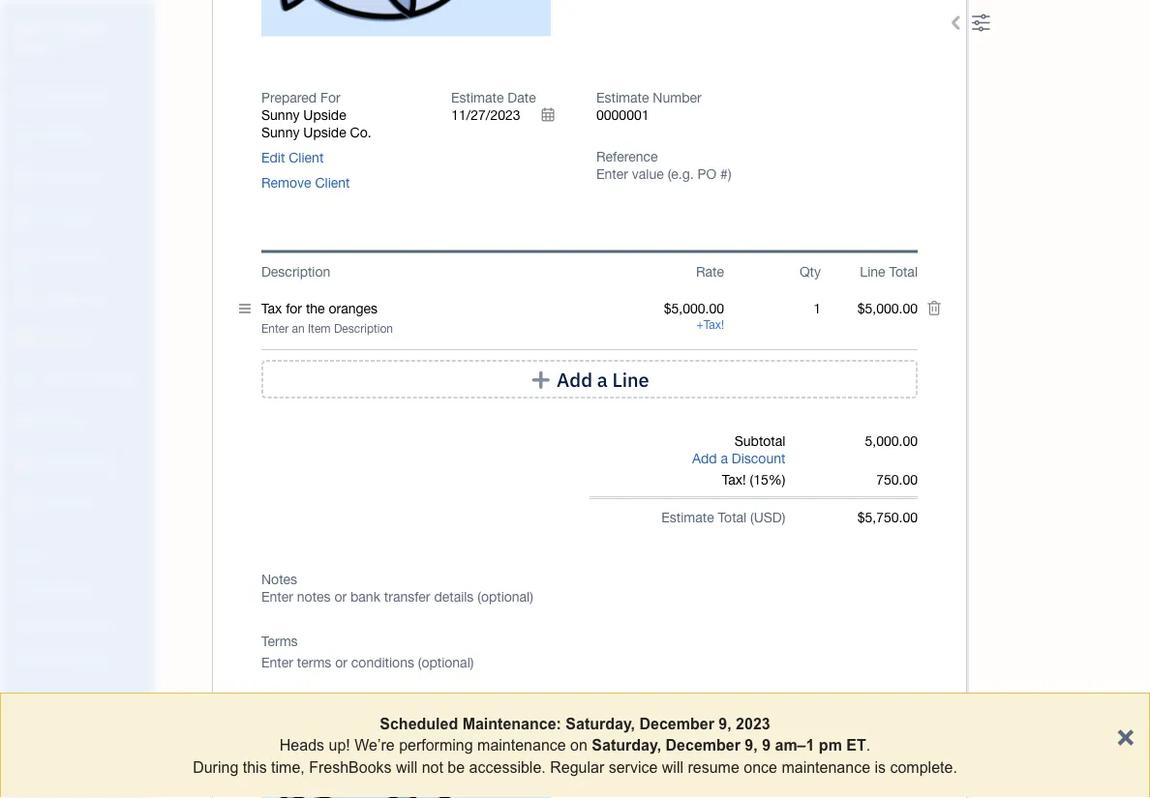 Task type: describe. For each thing, give the bounding box(es) containing it.
am–1
[[775, 737, 815, 755]]

0 vertical spatial maintenance
[[477, 737, 566, 755]]

delete line item image
[[927, 300, 942, 318]]

chevronleft image
[[947, 11, 967, 34]]

accessible.
[[469, 759, 546, 776]]

members
[[48, 582, 99, 597]]

main element
[[0, 0, 203, 799]]

prepared for sunny upside sunny upside co. edit client remove client
[[261, 90, 371, 191]]

usd
[[754, 511, 782, 527]]

1 upside from the top
[[303, 107, 346, 123]]

total for estimate
[[718, 511, 747, 527]]

prepared
[[261, 90, 317, 106]]

estimate number
[[597, 90, 702, 106]]

discount
[[732, 451, 786, 467]]

connections
[[45, 653, 114, 669]]

0 vertical spatial client
[[289, 150, 324, 166]]

settings
[[15, 689, 59, 705]]

et
[[847, 737, 866, 755]]

edit
[[261, 150, 285, 166]]

settings link
[[5, 681, 149, 715]]

rate
[[696, 264, 724, 280]]

complete.
[[890, 759, 958, 776]]

a inside subtotal add a discount tax! (15%)
[[721, 451, 728, 467]]

1 sunny from the top
[[261, 107, 300, 123]]

during
[[193, 759, 239, 776]]

items
[[15, 617, 44, 633]]

notes
[[261, 573, 297, 588]]

freshbooks
[[309, 759, 392, 776]]

Enter an Item Name text field
[[261, 300, 627, 318]]

add inside button
[[557, 368, 593, 393]]

2 upside from the top
[[303, 125, 346, 141]]

we're
[[355, 737, 395, 755]]

oranges
[[52, 18, 106, 36]]

add a line
[[557, 368, 649, 393]]

× dialog
[[0, 693, 1150, 799]]

ruby oranges owner
[[15, 18, 106, 54]]

1 vertical spatial 9,
[[745, 737, 758, 755]]

tax! inside subtotal add a discount tax! (15%)
[[722, 473, 746, 489]]

a inside button
[[597, 368, 608, 393]]

1 will from the left
[[396, 759, 418, 776]]

Line Total (USD) text field
[[857, 301, 918, 317]]

1 vertical spatial december
[[666, 737, 741, 755]]

performing
[[399, 737, 473, 755]]

on
[[570, 737, 588, 755]]

bank connections
[[15, 653, 114, 669]]

Item Rate (USD) text field
[[663, 301, 724, 317]]

×
[[1117, 718, 1135, 754]]

description
[[261, 264, 331, 280]]

resume
[[688, 759, 740, 776]]

remove client button
[[261, 175, 350, 192]]

bars image
[[239, 300, 251, 318]]

scheduled maintenance: saturday, december 9, 2023 heads up! we're performing maintenance on saturday, december 9, 9 am–1 pm et . during this time, freshbooks will not be accessible. regular service will resume once maintenance is complete.
[[193, 716, 958, 776]]

be
[[448, 759, 465, 776]]

reference
[[597, 149, 658, 165]]

× button
[[1117, 718, 1135, 754]]

co.
[[350, 125, 371, 141]]

Item Quantity text field
[[793, 301, 821, 317]]

2 horizontal spatial estimate
[[662, 511, 714, 527]]

project image
[[13, 330, 36, 350]]

edit client button
[[261, 149, 324, 167]]

dashboard image
[[13, 86, 36, 106]]

1 vertical spatial client
[[315, 175, 350, 191]]

add a discount button
[[692, 451, 786, 468]]

line inside button
[[612, 368, 649, 393]]

Reference Number text field
[[597, 166, 733, 183]]

and
[[47, 617, 67, 633]]

pm
[[819, 737, 842, 755]]



Task type: vqa. For each thing, say whether or not it's contained in the screenshot.
pm
yes



Task type: locate. For each thing, give the bounding box(es) containing it.
1 vertical spatial line
[[612, 368, 649, 393]]

up!
[[329, 737, 350, 755]]

(15%)
[[750, 473, 786, 489]]

apps
[[15, 546, 43, 562]]

0 horizontal spatial add
[[557, 368, 593, 393]]

estimate date
[[451, 90, 536, 106]]

0 vertical spatial saturday,
[[566, 716, 635, 733]]

2 sunny from the top
[[261, 125, 300, 141]]

1 horizontal spatial a
[[721, 451, 728, 467]]

client
[[289, 150, 324, 166], [315, 175, 350, 191]]

estimate for estimate number
[[597, 90, 649, 106]]

estimate total ( usd )
[[662, 511, 786, 527]]

total left ( at the bottom of the page
[[718, 511, 747, 527]]

0 vertical spatial line
[[860, 264, 886, 280]]

1 vertical spatial a
[[721, 451, 728, 467]]

service
[[609, 759, 658, 776]]

qty
[[800, 264, 821, 280]]

add inside subtotal add a discount tax! (15%)
[[692, 451, 717, 467]]

client up remove client button
[[289, 150, 324, 166]]

estimate up the estimate date in mm/dd/yyyy format text box
[[451, 90, 504, 106]]

bank
[[15, 653, 42, 669]]

)
[[782, 511, 786, 527]]

scheduled
[[380, 716, 458, 733]]

1 vertical spatial maintenance
[[782, 759, 871, 776]]

estimate left ( at the bottom of the page
[[662, 511, 714, 527]]

saturday,
[[566, 716, 635, 733], [592, 737, 661, 755]]

payment image
[[13, 249, 36, 268]]

1 vertical spatial saturday,
[[592, 737, 661, 755]]

(
[[751, 511, 754, 527]]

subtotal add a discount tax! (15%)
[[692, 434, 786, 489]]

line
[[860, 264, 886, 280], [612, 368, 649, 393]]

upside
[[303, 107, 346, 123], [303, 125, 346, 141]]

will right service
[[662, 759, 684, 776]]

0 vertical spatial 9,
[[719, 716, 732, 733]]

team members link
[[5, 573, 149, 607]]

0 horizontal spatial line
[[612, 368, 649, 393]]

estimate
[[451, 90, 504, 106], [597, 90, 649, 106], [662, 511, 714, 527]]

0 horizontal spatial total
[[718, 511, 747, 527]]

subtotal
[[735, 434, 786, 450]]

ruby
[[15, 18, 49, 36]]

a left discount
[[721, 451, 728, 467]]

add right "plus" icon
[[557, 368, 593, 393]]

a
[[597, 368, 608, 393], [721, 451, 728, 467]]

0 vertical spatial add
[[557, 368, 593, 393]]

items and services link
[[5, 609, 149, 643]]

regular
[[550, 759, 604, 776]]

.
[[866, 737, 871, 755]]

number
[[653, 90, 702, 106]]

client right remove
[[315, 175, 350, 191]]

not
[[422, 759, 443, 776]]

Notes text field
[[261, 589, 918, 607]]

maintenance
[[477, 737, 566, 755], [782, 759, 871, 776]]

9, left 9
[[745, 737, 758, 755]]

date
[[508, 90, 536, 106]]

Enter an Estimate # text field
[[597, 107, 650, 124]]

terms
[[261, 634, 298, 650]]

estimate up enter an estimate # text box
[[597, 90, 649, 106]]

0 vertical spatial december
[[640, 716, 715, 733]]

Estimate date in MM/DD/YYYY format text field
[[451, 107, 567, 124]]

will
[[396, 759, 418, 776], [662, 759, 684, 776]]

0 horizontal spatial estimate
[[451, 90, 504, 106]]

team members
[[15, 582, 99, 597]]

2 will from the left
[[662, 759, 684, 776]]

1 horizontal spatial estimate
[[597, 90, 649, 106]]

1 horizontal spatial total
[[889, 264, 918, 280]]

1 vertical spatial tax!
[[722, 473, 746, 489]]

0 vertical spatial a
[[597, 368, 608, 393]]

0 vertical spatial sunny
[[261, 107, 300, 123]]

team
[[15, 582, 45, 597]]

sunny
[[261, 107, 300, 123], [261, 125, 300, 141]]

owner
[[15, 38, 54, 54]]

0 horizontal spatial 9,
[[719, 716, 732, 733]]

maintenance down maintenance:
[[477, 737, 566, 755]]

750.00
[[877, 473, 918, 489]]

tax!
[[704, 319, 724, 332], [722, 473, 746, 489]]

maintenance down pm
[[782, 759, 871, 776]]

saturday, up service
[[592, 737, 661, 755]]

plus image
[[530, 371, 552, 390]]

timer image
[[13, 371, 36, 390]]

total for line
[[889, 264, 918, 280]]

expense image
[[13, 290, 36, 309]]

1 horizontal spatial maintenance
[[782, 759, 871, 776]]

for
[[320, 90, 341, 106]]

heads
[[280, 737, 324, 755]]

remove
[[261, 175, 311, 191]]

line total
[[860, 264, 918, 280]]

tax! down add a discount button
[[722, 473, 746, 489]]

2023
[[736, 716, 771, 733]]

9,
[[719, 716, 732, 733], [745, 737, 758, 755]]

this
[[243, 759, 267, 776]]

9, left 2023
[[719, 716, 732, 733]]

1 vertical spatial sunny
[[261, 125, 300, 141]]

will left not
[[396, 759, 418, 776]]

add a line button
[[261, 361, 918, 400]]

0 vertical spatial upside
[[303, 107, 346, 123]]

line right "plus" icon
[[612, 368, 649, 393]]

Terms text field
[[261, 655, 918, 673]]

is
[[875, 759, 886, 776]]

1 vertical spatial upside
[[303, 125, 346, 141]]

sunny down prepared
[[261, 107, 300, 123]]

saturday, up "on"
[[566, 716, 635, 733]]

bank connections link
[[5, 645, 149, 679]]

1 horizontal spatial line
[[860, 264, 886, 280]]

report image
[[13, 493, 36, 512]]

0 horizontal spatial maintenance
[[477, 737, 566, 755]]

sunny up edit
[[261, 125, 300, 141]]

Enter an Item Description text field
[[261, 322, 627, 337]]

0 vertical spatial tax!
[[704, 319, 724, 332]]

invoice image
[[13, 208, 36, 228]]

total
[[889, 264, 918, 280], [718, 511, 747, 527]]

once
[[744, 759, 778, 776]]

1 vertical spatial add
[[692, 451, 717, 467]]

items and services
[[15, 617, 117, 633]]

line up line total (usd) text box on the right top
[[860, 264, 886, 280]]

december
[[640, 716, 715, 733], [666, 737, 741, 755]]

1 vertical spatial total
[[718, 511, 747, 527]]

0 horizontal spatial a
[[597, 368, 608, 393]]

money image
[[13, 412, 36, 431]]

tax! down item rate (usd) text field
[[704, 319, 724, 332]]

client image
[[13, 127, 36, 146]]

5,000.00
[[865, 434, 918, 450]]

1 horizontal spatial will
[[662, 759, 684, 776]]

9
[[762, 737, 771, 755]]

chart image
[[13, 452, 36, 472]]

settings image
[[971, 11, 991, 34]]

time,
[[271, 759, 305, 776]]

estimate image
[[13, 168, 36, 187]]

1 horizontal spatial add
[[692, 451, 717, 467]]

apps link
[[5, 537, 149, 571]]

1 horizontal spatial 9,
[[745, 737, 758, 755]]

0 vertical spatial total
[[889, 264, 918, 280]]

add
[[557, 368, 593, 393], [692, 451, 717, 467]]

add left discount
[[692, 451, 717, 467]]

+
[[697, 319, 704, 332]]

$5,750.00
[[858, 511, 918, 527]]

0 horizontal spatial will
[[396, 759, 418, 776]]

+ tax!
[[697, 319, 724, 332]]

services
[[70, 617, 117, 633]]

estimate for estimate date
[[451, 90, 504, 106]]

a right "plus" icon
[[597, 368, 608, 393]]

maintenance:
[[463, 716, 562, 733]]

total up line total (usd) text box on the right top
[[889, 264, 918, 280]]



